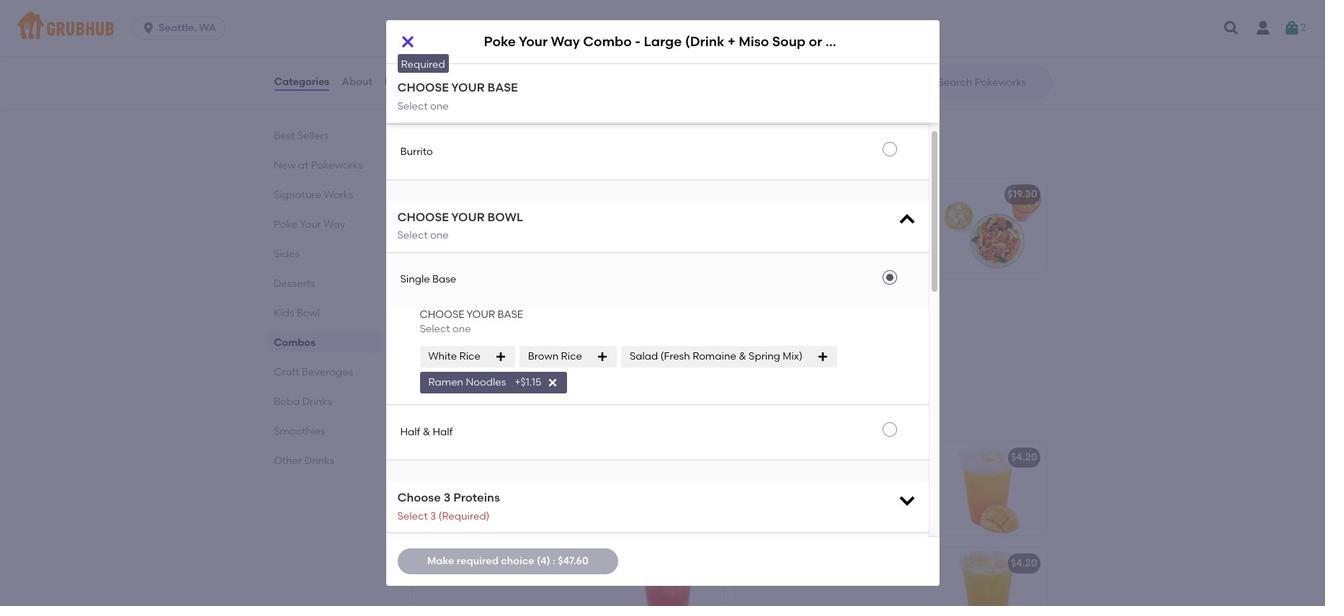 Task type: describe. For each thing, give the bounding box(es) containing it.
1 horizontal spatial 3
[[444, 491, 451, 505]]

2 vertical spatial base
[[498, 308, 523, 321]]

$7.80
[[687, 31, 711, 43]]

svg image inside "2" "button"
[[1284, 19, 1301, 37]]

strawberry lemonade image
[[615, 548, 724, 606]]

desserts
[[274, 278, 315, 290]]

flavor. inside 'mix up to 2 proteins with your choice of base, mix-ins, toppings, and flavor.'
[[744, 238, 773, 250]]

lilikoi lemonade image
[[615, 442, 724, 536]]

2 button
[[1284, 15, 1307, 41]]

select up white
[[420, 323, 450, 335]]

1 horizontal spatial your
[[447, 294, 469, 307]]

burrito
[[401, 145, 433, 158]]

2 horizontal spatial way
[[551, 33, 580, 50]]

$19.30 +
[[681, 188, 717, 201]]

signature works combo (drink + miso soup or kettle chips)
[[421, 188, 714, 201]]

salad (fresh romaine & spring mix)
[[630, 350, 803, 363]]

salad,
[[509, 81, 538, 93]]

reviews button
[[384, 56, 426, 108]]

ins, inside 'mix up to 2 proteins with your choice of base, mix-ins, toppings, and flavor.'
[[806, 223, 822, 236]]

base,
[[756, 223, 782, 236]]

rice for brown rice
[[561, 350, 582, 363]]

proteins inside three proteins with your choice of mix ins, toppings, and flavor.
[[451, 315, 491, 327]]

categories
[[274, 76, 330, 88]]

white rice
[[429, 350, 481, 363]]

0 vertical spatial large
[[644, 33, 682, 50]]

1 horizontal spatial soup
[[639, 294, 664, 307]]

mix-
[[785, 223, 806, 236]]

flavor. inside three proteins with your choice of mix ins, toppings, and flavor.
[[529, 329, 559, 342]]

0 horizontal spatial combos
[[274, 337, 315, 349]]

select up required
[[398, 46, 428, 58]]

or inside 'chicken or tofu with white rice, sweet corn, mandarin orange, edamame, surimi salad, wonton crisps, and pokeworks classic'
[[463, 52, 473, 64]]

base
[[433, 274, 457, 286]]

mango
[[744, 452, 778, 464]]

mix up to 2 proteins with your choice of base, mix-ins, toppings, and flavor.
[[744, 209, 920, 250]]

three
[[421, 315, 449, 327]]

signature for signature works
[[274, 189, 321, 201]]

required
[[457, 555, 499, 567]]

$7.80 +
[[687, 31, 717, 43]]

brown
[[528, 350, 559, 363]]

rice for white rice
[[460, 350, 481, 363]]

$19.30 for $19.30
[[1008, 188, 1038, 201]]

of inside 'mix up to 2 proteins with your choice of base, mix-ins, toppings, and flavor.'
[[744, 223, 753, 236]]

$4.20 button
[[735, 548, 1047, 606]]

choice inside 'mix up to 2 proteins with your choice of base, mix-ins, toppings, and flavor.'
[[887, 209, 920, 221]]

0 vertical spatial base
[[488, 27, 518, 40]]

craft
[[274, 366, 299, 379]]

and inside 'chicken or tofu with white rice, sweet corn, mandarin orange, edamame, surimi salad, wonton crisps, and pokeworks classic'
[[454, 96, 474, 108]]

other drinks
[[274, 455, 334, 467]]

craft beverages
[[274, 366, 353, 379]]

required
[[401, 58, 445, 71]]

signature for signature works combo (drink + miso soup or kettle chips)
[[421, 188, 469, 201]]

choose up crisps, on the top left
[[398, 81, 449, 94]]

about button
[[341, 56, 373, 108]]

single base
[[401, 274, 457, 286]]

one down edamame,
[[430, 100, 449, 112]]

white
[[520, 52, 547, 64]]

works for signature works combo (drink + miso soup or kettle chips)
[[471, 188, 502, 201]]

half & half
[[401, 426, 453, 438]]

0 vertical spatial miso
[[739, 33, 770, 50]]

$19.30 for $19.30 +
[[681, 188, 711, 201]]

classic
[[530, 96, 565, 108]]

0 horizontal spatial way
[[323, 218, 345, 231]]

2 vertical spatial way
[[471, 294, 493, 307]]

about
[[342, 76, 372, 88]]

mandarin
[[479, 66, 527, 79]]

0 horizontal spatial 3
[[430, 510, 436, 522]]

pokeworks inside 'chicken or tofu with white rice, sweet corn, mandarin orange, edamame, surimi salad, wonton crisps, and pokeworks classic'
[[476, 96, 528, 108]]

up
[[762, 209, 775, 221]]

1 vertical spatial base
[[488, 81, 518, 94]]

bowl
[[488, 210, 523, 224]]

new at pokeworks
[[274, 159, 363, 172]]

mix
[[421, 329, 438, 342]]

seattle, wa button
[[132, 17, 231, 40]]

edamame,
[[421, 81, 475, 93]]

three proteins with your choice of mix ins, toppings, and flavor.
[[421, 315, 585, 342]]

white
[[429, 350, 457, 363]]

select inside choose your bowl select one
[[398, 229, 428, 242]]

mango lemonade image
[[938, 442, 1047, 536]]

1 vertical spatial choose your base select one
[[398, 81, 518, 112]]

0 vertical spatial (drink
[[685, 33, 725, 50]]

(fresh
[[661, 350, 691, 363]]

and inside 'mix up to 2 proteins with your choice of base, mix-ins, toppings, and flavor.'
[[873, 223, 892, 236]]

wonton
[[541, 81, 578, 93]]

1 vertical spatial (drink
[[544, 188, 573, 201]]

1 vertical spatial soup
[[610, 188, 635, 201]]

bowl button
[[386, 69, 929, 124]]

sweet
[[421, 66, 449, 79]]

kids
[[274, 307, 294, 319]]

ramen noodles
[[429, 376, 506, 389]]

other
[[274, 455, 302, 467]]

2 horizontal spatial soup
[[773, 33, 806, 50]]

kids bowl image
[[615, 22, 724, 116]]

sides
[[274, 248, 300, 260]]

boba
[[274, 396, 300, 408]]

sellers
[[297, 130, 328, 142]]

0 vertical spatial -
[[635, 33, 641, 50]]

$47.60
[[558, 555, 589, 567]]

select inside choose 3 proteins select 3 (required)
[[398, 510, 428, 522]]

strawberry
[[421, 558, 476, 570]]

strawberry lemonade button
[[412, 548, 724, 606]]

1 horizontal spatial poke
[[421, 294, 445, 307]]

1 vertical spatial chips)
[[681, 188, 714, 201]]

smoothies
[[274, 425, 325, 438]]

lemonade for lilikoi lemonade
[[451, 452, 504, 464]]

2 vertical spatial combo
[[496, 294, 533, 307]]

0 horizontal spatial pokeworks
[[311, 159, 363, 172]]

0 vertical spatial poke your way combo - large (drink + miso soup or kettle chips)
[[484, 33, 910, 50]]

mix
[[744, 209, 760, 221]]

choose 3 proteins select 3 (required)
[[398, 491, 500, 522]]

half & half button
[[386, 405, 929, 460]]

lemonade for strawberry lemonade
[[478, 558, 531, 570]]

choose
[[398, 491, 441, 505]]

at
[[298, 159, 308, 172]]

signature works combo (drink + miso soup or kettle chips) image
[[615, 179, 724, 273]]

your inside three proteins with your choice of mix ins, toppings, and flavor.
[[516, 315, 538, 327]]

0 vertical spatial chips)
[[868, 33, 910, 50]]

toppings, inside three proteins with your choice of mix ins, toppings, and flavor.
[[459, 329, 505, 342]]

:
[[553, 555, 556, 567]]

0 vertical spatial your
[[519, 33, 548, 50]]

best
[[274, 130, 295, 142]]

brown rice
[[528, 350, 582, 363]]

$4.20 for lilikoi green tea image
[[1011, 558, 1038, 570]]

your inside choose your bowl select one
[[452, 210, 485, 224]]

0 horizontal spatial your
[[300, 218, 321, 231]]

burrito button
[[386, 125, 929, 179]]

1 horizontal spatial kettle
[[679, 294, 708, 307]]

+$1.15
[[515, 376, 542, 389]]

orange,
[[530, 66, 567, 79]]

mango lemonade
[[744, 452, 834, 464]]

1 horizontal spatial &
[[739, 350, 747, 363]]

svg image inside seattle, wa button
[[141, 21, 156, 35]]

wa
[[199, 22, 216, 34]]

main navigation navigation
[[0, 0, 1326, 56]]

kids bowl
[[274, 307, 320, 319]]

choose your bowl select one
[[398, 210, 523, 242]]



Task type: locate. For each thing, give the bounding box(es) containing it.
2 vertical spatial chips)
[[711, 294, 743, 307]]

select up the single
[[398, 229, 428, 242]]

0 vertical spatial and
[[454, 96, 474, 108]]

flavor.
[[744, 238, 773, 250], [529, 329, 559, 342]]

2 vertical spatial and
[[507, 329, 527, 342]]

make required choice (4) : $47.60
[[427, 555, 589, 567]]

your inside 'mix up to 2 proteins with your choice of base, mix-ins, toppings, and flavor.'
[[863, 209, 885, 221]]

1 $19.30 from the left
[[681, 188, 711, 201]]

your down 'signature works'
[[300, 218, 321, 231]]

kettle
[[826, 33, 864, 50], [650, 188, 679, 201], [679, 294, 708, 307]]

0 horizontal spatial signature
[[274, 189, 321, 201]]

or
[[809, 33, 823, 50], [463, 52, 473, 64], [637, 188, 647, 201], [667, 294, 677, 307]]

1 vertical spatial bowl
[[297, 307, 320, 319]]

0 horizontal spatial choice
[[501, 555, 535, 567]]

surimi
[[477, 81, 506, 93]]

beverages
[[302, 366, 353, 379]]

2 rice from the left
[[561, 350, 582, 363]]

1 vertical spatial large
[[542, 294, 571, 307]]

svg image for salad (fresh romaine & spring mix)
[[818, 351, 829, 363]]

of up "brown rice"
[[575, 315, 585, 327]]

1 horizontal spatial half
[[433, 426, 453, 438]]

$4.20 for lilikoi lemonade 'image'
[[688, 452, 715, 464]]

+
[[711, 31, 717, 43], [728, 33, 736, 50], [576, 188, 582, 201], [711, 188, 717, 201], [605, 294, 611, 307]]

rice,
[[549, 52, 570, 64]]

2 $19.30 from the left
[[1008, 188, 1038, 201]]

0 vertical spatial choice
[[887, 209, 920, 221]]

lemonade inside button
[[478, 558, 531, 570]]

1 vertical spatial your
[[300, 218, 321, 231]]

poke up tofu
[[484, 33, 516, 50]]

1 vertical spatial flavor.
[[529, 329, 559, 342]]

2 vertical spatial with
[[493, 315, 514, 327]]

(required)
[[439, 510, 490, 522]]

3 down choose
[[430, 510, 436, 522]]

svg image for white rice
[[495, 351, 507, 363]]

0 horizontal spatial works
[[323, 189, 353, 201]]

poke up three
[[421, 294, 445, 307]]

choose
[[398, 27, 449, 40], [398, 81, 449, 94], [398, 210, 449, 224], [420, 308, 465, 321]]

drinks for boba drinks
[[302, 396, 332, 408]]

base down mandarin
[[488, 81, 518, 94]]

new
[[274, 159, 296, 172]]

seattle,
[[159, 22, 197, 34]]

romaine
[[693, 350, 737, 363]]

base up +$1.15
[[498, 308, 523, 321]]

your
[[519, 33, 548, 50], [300, 218, 321, 231], [447, 294, 469, 307]]

2 vertical spatial (drink
[[573, 294, 603, 307]]

1 horizontal spatial -
[[635, 33, 641, 50]]

0 horizontal spatial -
[[535, 294, 539, 307]]

0 horizontal spatial your
[[516, 315, 538, 327]]

svg image for brown rice
[[597, 351, 608, 363]]

1 horizontal spatial ins,
[[806, 223, 822, 236]]

0 vertical spatial combos
[[409, 145, 473, 163]]

your down base
[[447, 294, 469, 307]]

1 vertical spatial with
[[840, 209, 861, 221]]

1 half from the left
[[401, 426, 421, 438]]

toppings, right mix- in the top of the page
[[825, 223, 871, 236]]

3
[[444, 491, 451, 505], [430, 510, 436, 522]]

your up tofu
[[452, 27, 485, 40]]

and inside three proteins with your choice of mix ins, toppings, and flavor.
[[507, 329, 527, 342]]

0 horizontal spatial $19.30
[[681, 188, 711, 201]]

1 vertical spatial ins,
[[440, 329, 456, 342]]

0 horizontal spatial flavor.
[[529, 329, 559, 342]]

half up choose
[[401, 426, 421, 438]]

0 horizontal spatial toppings,
[[459, 329, 505, 342]]

proteins up mix- in the top of the page
[[798, 209, 838, 221]]

- up three proteins with your choice of mix ins, toppings, and flavor. at the bottom of page
[[535, 294, 539, 307]]

select
[[398, 46, 428, 58], [398, 100, 428, 112], [398, 229, 428, 242], [420, 323, 450, 335], [398, 510, 428, 522]]

0 vertical spatial proteins
[[798, 209, 838, 221]]

your down corn,
[[452, 81, 485, 94]]

lilikoi lemonade
[[421, 452, 504, 464]]

ins, inside three proteins with your choice of mix ins, toppings, and flavor.
[[440, 329, 456, 342]]

0 horizontal spatial of
[[575, 315, 585, 327]]

large up "brown rice"
[[542, 294, 571, 307]]

2 horizontal spatial kettle
[[826, 33, 864, 50]]

1 vertical spatial combos
[[274, 337, 315, 349]]

2 horizontal spatial miso
[[739, 33, 770, 50]]

noodles
[[466, 376, 506, 389]]

1 vertical spatial kettle
[[650, 188, 679, 201]]

way
[[551, 33, 580, 50], [323, 218, 345, 231], [471, 294, 493, 307]]

choose up chicken in the left top of the page
[[398, 27, 449, 40]]

crisps,
[[421, 96, 452, 108]]

1 vertical spatial 3
[[430, 510, 436, 522]]

0 vertical spatial combo
[[583, 33, 632, 50]]

$4.20 inside button
[[1011, 558, 1038, 570]]

1 horizontal spatial pokeworks
[[476, 96, 528, 108]]

lemonade
[[451, 452, 504, 464], [781, 452, 834, 464], [478, 558, 531, 570]]

& left spring on the bottom of the page
[[739, 350, 747, 363]]

ins,
[[806, 223, 822, 236], [440, 329, 456, 342]]

- up bowl button
[[635, 33, 641, 50]]

1 horizontal spatial large
[[644, 33, 682, 50]]

with
[[498, 52, 518, 64], [840, 209, 861, 221], [493, 315, 514, 327]]

half up lilikoi on the bottom left
[[433, 426, 453, 438]]

categories button
[[274, 56, 330, 108]]

proteins
[[454, 491, 500, 505]]

your
[[863, 209, 885, 221], [516, 315, 538, 327]]

your right three
[[467, 308, 495, 321]]

with right to
[[840, 209, 861, 221]]

$4.20
[[688, 452, 715, 464], [1011, 452, 1038, 464], [1011, 558, 1038, 570]]

base up tofu
[[488, 27, 518, 40]]

0 horizontal spatial proteins
[[451, 315, 491, 327]]

0 horizontal spatial 2
[[790, 209, 796, 221]]

2 horizontal spatial poke
[[484, 33, 516, 50]]

toppings, inside 'mix up to 2 proteins with your choice of base, mix-ins, toppings, and flavor.'
[[825, 223, 871, 236]]

0 vertical spatial bowl
[[401, 90, 424, 102]]

your left bowl at the left of the page
[[452, 210, 485, 224]]

1 vertical spatial and
[[873, 223, 892, 236]]

drinks down craft beverages
[[302, 396, 332, 408]]

signature works
[[274, 189, 353, 201]]

rice up ramen noodles
[[460, 350, 481, 363]]

poke your way combo - regular (drink + miso soup or kettle chips) image
[[938, 179, 1047, 273]]

seattle, wa
[[159, 22, 216, 34]]

ins, right base,
[[806, 223, 822, 236]]

ramen
[[429, 376, 464, 389]]

way up three proteins with your choice of mix ins, toppings, and flavor. at the bottom of page
[[471, 294, 493, 307]]

poke your way combo - large (drink + miso soup or kettle chips) up "brown rice"
[[421, 294, 743, 307]]

1 vertical spatial poke your way combo - large (drink + miso soup or kettle chips)
[[421, 294, 743, 307]]

& up lilikoi on the bottom left
[[423, 426, 431, 438]]

choose your base select one up corn,
[[398, 27, 518, 58]]

2 horizontal spatial choice
[[887, 209, 920, 221]]

one
[[430, 46, 449, 58], [430, 100, 449, 112], [430, 229, 449, 242], [453, 323, 471, 335]]

1 vertical spatial poke
[[274, 218, 297, 231]]

with inside three proteins with your choice of mix ins, toppings, and flavor.
[[493, 315, 514, 327]]

bowl inside button
[[401, 90, 424, 102]]

flavor. down base,
[[744, 238, 773, 250]]

your up white
[[519, 33, 548, 50]]

chicken
[[421, 52, 461, 64]]

best sellers
[[274, 130, 328, 142]]

&
[[739, 350, 747, 363], [423, 426, 431, 438]]

select down the reviews
[[398, 100, 428, 112]]

of inside three proteins with your choice of mix ins, toppings, and flavor.
[[575, 315, 585, 327]]

0 horizontal spatial kettle
[[650, 188, 679, 201]]

1 vertical spatial combo
[[504, 188, 541, 201]]

choose up mix on the bottom left of page
[[420, 308, 465, 321]]

0 vertical spatial 2
[[1301, 22, 1307, 34]]

0 vertical spatial with
[[498, 52, 518, 64]]

mix)
[[783, 350, 803, 363]]

1 vertical spatial your
[[516, 315, 538, 327]]

0 vertical spatial toppings,
[[825, 223, 871, 236]]

0 vertical spatial &
[[739, 350, 747, 363]]

1 horizontal spatial way
[[471, 294, 493, 307]]

Search Pokeworks search field
[[937, 76, 1047, 89]]

1 vertical spatial miso
[[584, 188, 607, 201]]

with inside 'chicken or tofu with white rice, sweet corn, mandarin orange, edamame, surimi salad, wonton crisps, and pokeworks classic'
[[498, 52, 518, 64]]

boba drinks
[[274, 396, 332, 408]]

works
[[471, 188, 502, 201], [323, 189, 353, 201]]

pokeworks down surimi
[[476, 96, 528, 108]]

1 horizontal spatial of
[[744, 223, 753, 236]]

with inside 'mix up to 2 proteins with your choice of base, mix-ins, toppings, and flavor.'
[[840, 209, 861, 221]]

combo
[[583, 33, 632, 50], [504, 188, 541, 201], [496, 294, 533, 307]]

1 horizontal spatial 2
[[1301, 22, 1307, 34]]

spring
[[749, 350, 781, 363]]

2 vertical spatial choice
[[501, 555, 535, 567]]

signature up choose your bowl select one
[[421, 188, 469, 201]]

works for signature works
[[323, 189, 353, 201]]

2 vertical spatial choose your base select one
[[420, 308, 523, 335]]

1 horizontal spatial signature
[[421, 188, 469, 201]]

choose your base select one down corn,
[[398, 81, 518, 112]]

1 vertical spatial choice
[[540, 315, 573, 327]]

single
[[401, 274, 430, 286]]

combos down kids bowl
[[274, 337, 315, 349]]

bowl down the reviews
[[401, 90, 424, 102]]

tofu
[[476, 52, 495, 64]]

svg image
[[1224, 19, 1241, 37], [1284, 19, 1301, 37], [495, 351, 507, 363], [597, 351, 608, 363], [818, 351, 829, 363]]

rice right brown
[[561, 350, 582, 363]]

lilikoi green tea image
[[938, 548, 1047, 606]]

0 vertical spatial kettle
[[826, 33, 864, 50]]

0 horizontal spatial half
[[401, 426, 421, 438]]

1 horizontal spatial rice
[[561, 350, 582, 363]]

1 horizontal spatial miso
[[614, 294, 637, 307]]

0 vertical spatial flavor.
[[744, 238, 773, 250]]

(drink
[[685, 33, 725, 50], [544, 188, 573, 201], [573, 294, 603, 307]]

one up base
[[430, 229, 449, 242]]

$19.30
[[681, 188, 711, 201], [1008, 188, 1038, 201]]

strawberry lemonade
[[421, 558, 531, 570]]

choose up single base
[[398, 210, 449, 224]]

0 vertical spatial pokeworks
[[476, 96, 528, 108]]

1 rice from the left
[[460, 350, 481, 363]]

pokeworks right at
[[311, 159, 363, 172]]

one up white rice
[[453, 323, 471, 335]]

signature down at
[[274, 189, 321, 201]]

1 horizontal spatial choice
[[540, 315, 573, 327]]

choose inside choose your bowl select one
[[398, 210, 449, 224]]

of
[[744, 223, 753, 236], [575, 315, 585, 327]]

of down mix
[[744, 223, 753, 236]]

proteins inside 'mix up to 2 proteins with your choice of base, mix-ins, toppings, and flavor.'
[[798, 209, 838, 221]]

2
[[1301, 22, 1307, 34], [790, 209, 796, 221]]

one inside choose your bowl select one
[[430, 229, 449, 242]]

ins, right mix on the bottom left of page
[[440, 329, 456, 342]]

flavor. up brown
[[529, 329, 559, 342]]

works up bowl at the left of the page
[[471, 188, 502, 201]]

large left $7.80 at the top right of the page
[[644, 33, 682, 50]]

0 vertical spatial way
[[551, 33, 580, 50]]

2 inside 'mix up to 2 proteins with your choice of base, mix-ins, toppings, and flavor.'
[[790, 209, 796, 221]]

lemonade right mango at the bottom of the page
[[781, 452, 834, 464]]

lilikoi
[[421, 452, 449, 464]]

lemonade left '(4)'
[[478, 558, 531, 570]]

0 horizontal spatial large
[[542, 294, 571, 307]]

half
[[401, 426, 421, 438], [433, 426, 453, 438]]

way down 'signature works'
[[323, 218, 345, 231]]

2 inside "button"
[[1301, 22, 1307, 34]]

corn,
[[452, 66, 477, 79]]

1 horizontal spatial combos
[[409, 145, 473, 163]]

3 up (required) at the left of page
[[444, 491, 451, 505]]

poke your way
[[274, 218, 345, 231]]

poke your way combo - large (drink + miso soup or kettle chips) image
[[615, 285, 724, 379]]

pokeworks
[[476, 96, 528, 108], [311, 159, 363, 172]]

chicken or tofu with white rice, sweet corn, mandarin orange, edamame, surimi salad, wonton crisps, and pokeworks classic
[[421, 52, 578, 108]]

1 horizontal spatial your
[[863, 209, 885, 221]]

2 horizontal spatial your
[[519, 33, 548, 50]]

poke
[[484, 33, 516, 50], [274, 218, 297, 231], [421, 294, 445, 307]]

make
[[427, 555, 455, 567]]

2 vertical spatial your
[[447, 294, 469, 307]]

0 vertical spatial choose your base select one
[[398, 27, 518, 58]]

way up rice,
[[551, 33, 580, 50]]

poke your way combo - large (drink + miso soup or kettle chips) up bowl button
[[484, 33, 910, 50]]

miso
[[739, 33, 770, 50], [584, 188, 607, 201], [614, 294, 637, 307]]

lemonade for mango lemonade
[[781, 452, 834, 464]]

0 horizontal spatial ins,
[[440, 329, 456, 342]]

poke up sides
[[274, 218, 297, 231]]

base
[[488, 27, 518, 40], [488, 81, 518, 94], [498, 308, 523, 321]]

with up noodles
[[493, 315, 514, 327]]

bowl right "kids"
[[297, 307, 320, 319]]

select down choose
[[398, 510, 428, 522]]

single base button
[[386, 253, 929, 308]]

drinks for other drinks
[[304, 455, 334, 467]]

0 vertical spatial soup
[[773, 33, 806, 50]]

combos down crisps, on the top left
[[409, 145, 473, 163]]

drinks right other in the left bottom of the page
[[304, 455, 334, 467]]

$4.20 for mango lemonade image
[[1011, 452, 1038, 464]]

poke your way combo - large (drink + miso soup or kettle chips)
[[484, 33, 910, 50], [421, 294, 743, 307]]

signature
[[421, 188, 469, 201], [274, 189, 321, 201]]

1 horizontal spatial works
[[471, 188, 502, 201]]

proteins right three
[[451, 315, 491, 327]]

choice inside three proteins with your choice of mix ins, toppings, and flavor.
[[540, 315, 573, 327]]

(4)
[[537, 555, 551, 567]]

to
[[778, 209, 788, 221]]

one up required
[[430, 46, 449, 58]]

0 vertical spatial poke
[[484, 33, 516, 50]]

0 horizontal spatial miso
[[584, 188, 607, 201]]

toppings, up white rice
[[459, 329, 505, 342]]

1 vertical spatial 2
[[790, 209, 796, 221]]

reviews
[[385, 76, 425, 88]]

choose your base select one up white rice
[[420, 308, 523, 335]]

and
[[454, 96, 474, 108], [873, 223, 892, 236], [507, 329, 527, 342]]

toppings,
[[825, 223, 871, 236], [459, 329, 505, 342]]

svg image
[[141, 21, 156, 35], [399, 33, 416, 50], [897, 210, 917, 230], [547, 377, 559, 389], [897, 490, 917, 511]]

1 vertical spatial of
[[575, 315, 585, 327]]

2 half from the left
[[433, 426, 453, 438]]

0 horizontal spatial and
[[454, 96, 474, 108]]

with up mandarin
[[498, 52, 518, 64]]

& inside button
[[423, 426, 431, 438]]

lemonade up the "proteins"
[[451, 452, 504, 464]]

works down new at pokeworks
[[323, 189, 353, 201]]



Task type: vqa. For each thing, say whether or not it's contained in the screenshot.
"Panini"
no



